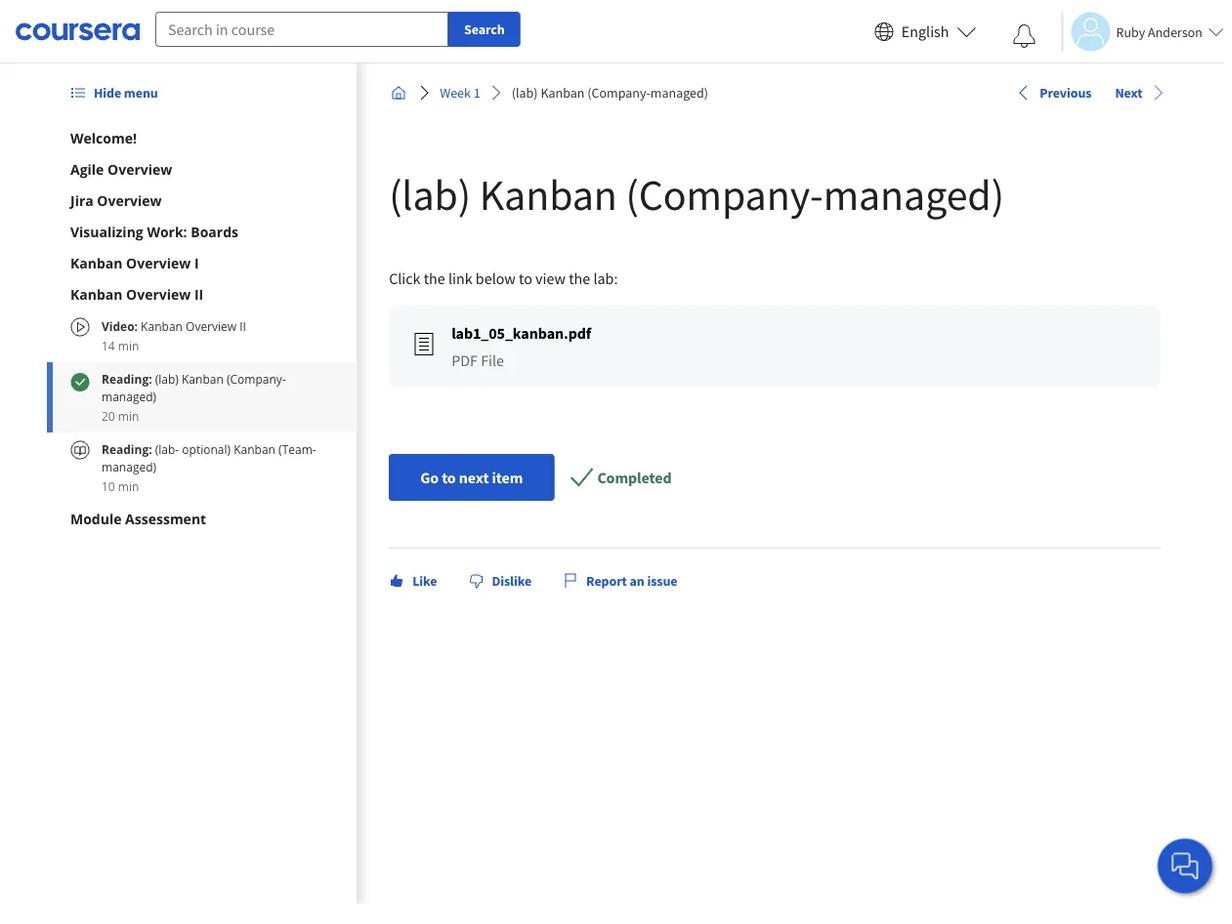 Task type: describe. For each thing, give the bounding box(es) containing it.
issue
[[647, 573, 677, 590]]

search
[[464, 21, 505, 38]]

click the link below to view the lab:
[[389, 269, 618, 288]]

visualizing work: boards
[[70, 222, 238, 241]]

kanban overview i button
[[70, 253, 334, 273]]

(lab) inside (lab) kanban (company- managed)
[[155, 371, 179, 387]]

anderson
[[1148, 23, 1203, 41]]

overview for kanban overview i
[[126, 254, 191, 272]]

ii inside video: kanban overview ii 14 min
[[240, 318, 246, 334]]

show notifications image
[[1013, 24, 1036, 48]]

week 1
[[439, 84, 480, 102]]

go
[[420, 468, 438, 488]]

visualizing work: boards button
[[70, 222, 334, 241]]

(lab) kanban (company-managed) link
[[504, 75, 716, 110]]

jira overview
[[70, 191, 162, 210]]

lab1_05_kanban.pdf pdf file
[[451, 323, 591, 370]]

kanban up view
[[479, 167, 617, 221]]

20 min
[[102, 408, 139, 424]]

kanban inside video: kanban overview ii 14 min
[[141, 318, 183, 334]]

Search in course text field
[[155, 12, 449, 47]]

week 1 link
[[432, 75, 488, 110]]

module
[[70, 510, 122, 528]]

overview inside video: kanban overview ii 14 min
[[186, 318, 237, 334]]

(team-
[[279, 441, 316, 457]]

below
[[475, 269, 515, 288]]

agile overview button
[[70, 159, 334, 179]]

visualizing
[[70, 222, 143, 241]]

view
[[535, 269, 565, 288]]

module assessment button
[[70, 509, 334, 529]]

kanban overview ii
[[70, 285, 204, 303]]

1 vertical spatial (lab) kanban (company-managed)
[[389, 167, 1004, 221]]

completed
[[597, 468, 672, 488]]

coursera image
[[16, 16, 140, 47]]

report an issue button
[[555, 564, 685, 599]]

1 vertical spatial (lab)
[[389, 167, 471, 221]]

(lab-
[[155, 441, 179, 457]]

managed) inside '(lab- optional) kanban (team- managed)'
[[102, 459, 156, 475]]

week
[[439, 84, 471, 102]]

1 the from the left
[[423, 269, 445, 288]]

min for (lab-
[[118, 478, 139, 495]]

home image
[[391, 85, 406, 101]]

to inside button
[[441, 468, 456, 488]]

work:
[[147, 222, 187, 241]]

min for (lab)
[[118, 408, 139, 424]]

like
[[412, 573, 437, 590]]

ruby anderson button
[[1062, 12, 1225, 51]]

menu
[[124, 84, 158, 102]]

20
[[102, 408, 115, 424]]

english
[[902, 22, 949, 42]]

kanban overview i
[[70, 254, 199, 272]]

lab1_05_kanban.pdf
[[451, 323, 591, 343]]

previous button
[[1012, 83, 1095, 102]]

i
[[194, 254, 199, 272]]

lab:
[[593, 269, 618, 288]]

0 vertical spatial (lab) kanban (company-managed)
[[511, 84, 708, 102]]

dislike button
[[460, 564, 539, 599]]

next
[[459, 468, 489, 488]]

kanban inside dropdown button
[[70, 285, 123, 303]]

module assessment
[[70, 510, 206, 528]]

(lab) kanban (company- managed)
[[102, 371, 286, 405]]

jira
[[70, 191, 94, 210]]

14
[[102, 338, 115, 354]]

jira overview button
[[70, 191, 334, 210]]



Task type: vqa. For each thing, say whether or not it's contained in the screenshot.
'min' for (lab)
yes



Task type: locate. For each thing, give the bounding box(es) containing it.
welcome! button
[[70, 128, 334, 148]]

english button
[[867, 0, 985, 64]]

(lab- optional) kanban (team- managed)
[[102, 441, 316, 475]]

reading completed element
[[597, 466, 672, 490]]

overview down kanban overview ii dropdown button
[[186, 318, 237, 334]]

file
[[480, 351, 504, 370]]

managed) inside (lab) kanban (company- managed)
[[102, 388, 156, 405]]

(lab) up click on the left top
[[389, 167, 471, 221]]

click
[[389, 269, 420, 288]]

0 horizontal spatial to
[[441, 468, 456, 488]]

2 vertical spatial (lab)
[[155, 371, 179, 387]]

assessment
[[125, 510, 206, 528]]

overview inside dropdown button
[[126, 254, 191, 272]]

1 horizontal spatial ii
[[240, 318, 246, 334]]

next
[[1115, 84, 1143, 101]]

dislike
[[491, 573, 531, 590]]

kanban inside dropdown button
[[70, 254, 123, 272]]

0 vertical spatial reading:
[[102, 371, 155, 387]]

chat with us image
[[1170, 851, 1201, 883]]

1
[[473, 84, 480, 102]]

managed)
[[650, 84, 708, 102], [823, 167, 1004, 221], [102, 388, 156, 405], [102, 459, 156, 475]]

the
[[423, 269, 445, 288], [568, 269, 590, 288]]

kanban up video:
[[70, 285, 123, 303]]

previous
[[1040, 84, 1092, 101]]

optional)
[[182, 441, 231, 457]]

kanban down kanban overview ii
[[141, 318, 183, 334]]

pdf
[[451, 351, 477, 370]]

ii down kanban overview ii dropdown button
[[240, 318, 246, 334]]

10 min
[[102, 478, 139, 495]]

overview for agile overview
[[108, 160, 172, 178]]

ruby
[[1117, 23, 1146, 41]]

kanban right the 1
[[540, 84, 584, 102]]

kanban
[[540, 84, 584, 102], [479, 167, 617, 221], [70, 254, 123, 272], [70, 285, 123, 303], [141, 318, 183, 334], [182, 371, 224, 387], [234, 441, 276, 457]]

2 the from the left
[[568, 269, 590, 288]]

ruby anderson
[[1117, 23, 1203, 41]]

2 vertical spatial (company-
[[227, 371, 286, 387]]

kanban down visualizing
[[70, 254, 123, 272]]

0 vertical spatial (company-
[[587, 84, 650, 102]]

(company-
[[587, 84, 650, 102], [626, 167, 823, 221], [227, 371, 286, 387]]

1 vertical spatial (company-
[[626, 167, 823, 221]]

report
[[586, 573, 627, 590]]

go to next item
[[420, 468, 523, 488]]

ii inside dropdown button
[[194, 285, 204, 303]]

1 horizontal spatial the
[[568, 269, 590, 288]]

view pdf file image
[[412, 333, 436, 356]]

overview up the jira overview
[[108, 160, 172, 178]]

1 horizontal spatial to
[[518, 269, 532, 288]]

kanban overview ii button
[[70, 284, 334, 304]]

min right 20 on the top left
[[118, 408, 139, 424]]

hide menu
[[94, 84, 158, 102]]

video:
[[102, 318, 138, 334]]

0 horizontal spatial (lab)
[[155, 371, 179, 387]]

10
[[102, 478, 115, 495]]

to right go
[[441, 468, 456, 488]]

ii down i
[[194, 285, 204, 303]]

2 reading: from the top
[[102, 441, 155, 457]]

to left view
[[518, 269, 532, 288]]

1 vertical spatial reading:
[[102, 441, 155, 457]]

0 vertical spatial to
[[518, 269, 532, 288]]

reading: for (lab) kanban (company- managed)
[[102, 371, 155, 387]]

0 vertical spatial ii
[[194, 285, 204, 303]]

1 vertical spatial ii
[[240, 318, 246, 334]]

2 horizontal spatial (lab)
[[511, 84, 538, 102]]

kanban left (team-
[[234, 441, 276, 457]]

1 reading: from the top
[[102, 371, 155, 387]]

0 vertical spatial min
[[118, 338, 139, 354]]

like button
[[381, 564, 445, 599]]

1 vertical spatial to
[[441, 468, 456, 488]]

completed image
[[70, 373, 90, 392]]

min right 14
[[118, 338, 139, 354]]

overview for jira overview
[[97, 191, 162, 210]]

min right 10
[[118, 478, 139, 495]]

agile
[[70, 160, 104, 178]]

overview down agile overview
[[97, 191, 162, 210]]

1 min from the top
[[118, 338, 139, 354]]

(lab) down video: kanban overview ii 14 min
[[155, 371, 179, 387]]

3 min from the top
[[118, 478, 139, 495]]

0 vertical spatial (lab)
[[511, 84, 538, 102]]

1 vertical spatial min
[[118, 408, 139, 424]]

reading: down 20 min
[[102, 441, 155, 457]]

go to next item button
[[389, 454, 554, 501]]

reading:
[[102, 371, 155, 387], [102, 441, 155, 457]]

the left link
[[423, 269, 445, 288]]

min inside video: kanban overview ii 14 min
[[118, 338, 139, 354]]

hide menu button
[[63, 75, 166, 110]]

overview
[[108, 160, 172, 178], [97, 191, 162, 210], [126, 254, 191, 272], [126, 285, 191, 303], [186, 318, 237, 334]]

agile overview
[[70, 160, 172, 178]]

0 horizontal spatial the
[[423, 269, 445, 288]]

next button
[[1111, 83, 1170, 102]]

0 horizontal spatial ii
[[194, 285, 204, 303]]

kanban inside (lab) kanban (company- managed)
[[182, 371, 224, 387]]

ii
[[194, 285, 204, 303], [240, 318, 246, 334]]

kanban down video: kanban overview ii 14 min
[[182, 371, 224, 387]]

boards
[[191, 222, 238, 241]]

(lab) right the 1
[[511, 84, 538, 102]]

reading: up 20 min
[[102, 371, 155, 387]]

(company- inside (lab) kanban (company- managed)
[[227, 371, 286, 387]]

kanban inside '(lab- optional) kanban (team- managed)'
[[234, 441, 276, 457]]

1 horizontal spatial (lab)
[[389, 167, 471, 221]]

item
[[492, 468, 523, 488]]

welcome!
[[70, 129, 137, 147]]

an
[[629, 573, 644, 590]]

2 vertical spatial min
[[118, 478, 139, 495]]

search button
[[449, 12, 521, 47]]

the left lab:
[[568, 269, 590, 288]]

video: kanban overview ii 14 min
[[102, 318, 246, 354]]

to
[[518, 269, 532, 288], [441, 468, 456, 488]]

hide
[[94, 84, 121, 102]]

overview down kanban overview i
[[126, 285, 191, 303]]

(lab) kanban (company-managed)
[[511, 84, 708, 102], [389, 167, 1004, 221]]

min
[[118, 338, 139, 354], [118, 408, 139, 424], [118, 478, 139, 495]]

overview for kanban overview ii
[[126, 285, 191, 303]]

reading: for (lab- optional) kanban (team- managed)
[[102, 441, 155, 457]]

2 min from the top
[[118, 408, 139, 424]]

report an issue
[[586, 573, 677, 590]]

overview down visualizing work: boards
[[126, 254, 191, 272]]

(lab)
[[511, 84, 538, 102], [389, 167, 471, 221], [155, 371, 179, 387]]

link
[[448, 269, 472, 288]]



